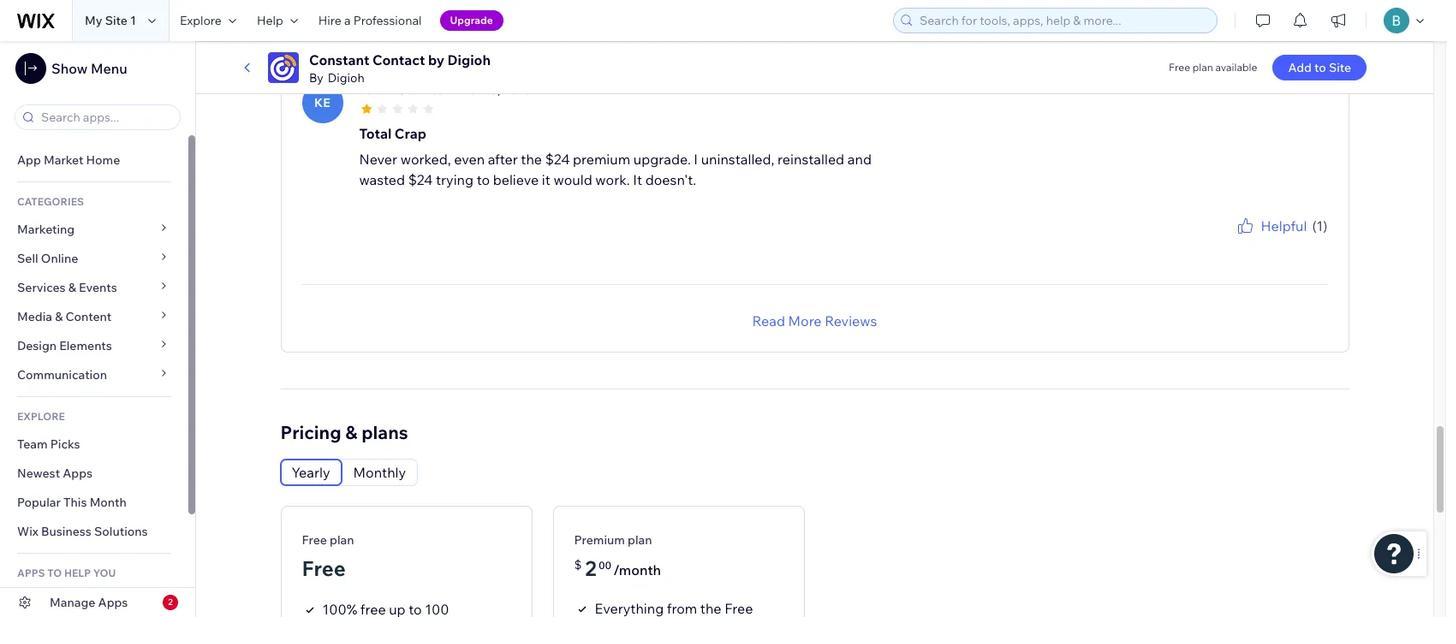 Task type: vqa. For each thing, say whether or not it's contained in the screenshot.
the leftmost 1/6 completed
no



Task type: locate. For each thing, give the bounding box(es) containing it.
thank you for your feedback
[[1192, 236, 1328, 249]]

$ 2 00 /month
[[574, 556, 661, 581]]

0 vertical spatial apps
[[63, 466, 93, 481]]

free inside everything from the free
[[725, 600, 753, 617]]

total
[[359, 125, 392, 142]]

00
[[599, 559, 612, 572]]

2 right manage apps
[[168, 597, 173, 608]]

0 horizontal spatial the
[[521, 150, 542, 168]]

1 horizontal spatial to
[[1315, 60, 1327, 75]]

monthly button
[[342, 460, 417, 485]]

it
[[542, 171, 551, 188]]

the inside everything from the free
[[701, 600, 722, 617]]

services & events link
[[0, 273, 188, 302]]

constant contact by digioh by digioh
[[309, 51, 491, 86]]

upgrade.
[[634, 150, 691, 168]]

0 horizontal spatial plan
[[330, 532, 354, 548]]

newest apps
[[17, 466, 93, 481]]

yearly
[[292, 464, 330, 481]]

app
[[17, 152, 41, 168]]

read more reviews
[[752, 312, 877, 329]]

0 vertical spatial $24
[[545, 150, 570, 168]]

1 vertical spatial site
[[1329, 60, 1352, 75]]

plan for free plan
[[330, 532, 354, 548]]

1 vertical spatial apps
[[98, 595, 128, 611]]

thank
[[1192, 236, 1222, 249]]

help
[[257, 13, 283, 28]]

free left available
[[1169, 61, 1191, 74]]

apps up this
[[63, 466, 93, 481]]

the
[[521, 150, 542, 168], [701, 600, 722, 617]]

from
[[667, 600, 697, 617]]

available
[[1216, 61, 1258, 74]]

& left events
[[68, 280, 76, 295]]

2 horizontal spatial &
[[345, 421, 358, 443]]

2 vertical spatial &
[[345, 421, 358, 443]]

$24
[[545, 150, 570, 168], [408, 171, 433, 188]]

market
[[44, 152, 83, 168]]

1 vertical spatial the
[[701, 600, 722, 617]]

0 horizontal spatial digioh
[[328, 70, 365, 86]]

wix
[[17, 524, 38, 540]]

team picks link
[[0, 430, 188, 459]]

&
[[68, 280, 76, 295], [55, 309, 63, 325], [345, 421, 358, 443]]

media
[[17, 309, 52, 325]]

categories
[[17, 195, 84, 208]]

2 horizontal spatial plan
[[1193, 61, 1214, 74]]

to
[[47, 567, 62, 580]]

to down even
[[477, 171, 490, 188]]

plan up /month
[[628, 532, 652, 548]]

free down yearly
[[302, 532, 327, 548]]

to inside total crap never worked, even after the $24 premium upgrade. i uninstalled, reinstalled and wasted $24 trying to believe it would work. it doesn't.
[[477, 171, 490, 188]]

pricing
[[281, 421, 341, 443]]

1 vertical spatial digioh
[[328, 70, 365, 86]]

$24 down worked,
[[408, 171, 433, 188]]

free for free plan
[[302, 532, 327, 548]]

apps for manage apps
[[98, 595, 128, 611]]

newest apps link
[[0, 459, 188, 488]]

digioh up the mar
[[448, 51, 491, 69]]

content
[[66, 309, 112, 325]]

free plan
[[302, 532, 354, 548]]

popular this month link
[[0, 488, 188, 517]]

free right from
[[725, 600, 753, 617]]

constant contact by digioh logo image
[[268, 52, 299, 83]]

app market home link
[[0, 146, 188, 175]]

0 horizontal spatial &
[[55, 309, 63, 325]]

2023
[[503, 82, 531, 97]]

trying
[[436, 171, 474, 188]]

1 horizontal spatial $24
[[545, 150, 570, 168]]

services
[[17, 280, 66, 295]]

business
[[41, 524, 91, 540]]

free down free plan
[[302, 556, 346, 581]]

& right media
[[55, 309, 63, 325]]

0 horizontal spatial 2
[[168, 597, 173, 608]]

show menu
[[51, 60, 127, 77]]

sell online
[[17, 251, 78, 266]]

show menu button
[[15, 53, 127, 84]]

picks
[[50, 437, 80, 452]]

1 horizontal spatial site
[[1329, 60, 1352, 75]]

mar
[[459, 82, 481, 97]]

2
[[585, 556, 597, 581], [168, 597, 173, 608]]

media & content link
[[0, 302, 188, 331]]

0 vertical spatial the
[[521, 150, 542, 168]]

0 vertical spatial site
[[105, 13, 128, 28]]

popular this month
[[17, 495, 127, 510]]

1 vertical spatial 2
[[168, 597, 173, 608]]

everything
[[595, 600, 664, 617]]

0 horizontal spatial $24
[[408, 171, 433, 188]]

0 vertical spatial &
[[68, 280, 76, 295]]

1 horizontal spatial plan
[[628, 532, 652, 548]]

0 vertical spatial digioh
[[448, 51, 491, 69]]

ke
[[314, 95, 331, 110]]

wasted
[[359, 171, 405, 188]]

the right from
[[701, 600, 722, 617]]

more
[[788, 312, 822, 329]]

0 horizontal spatial apps
[[63, 466, 93, 481]]

professional
[[353, 13, 422, 28]]

plan left available
[[1193, 61, 1214, 74]]

free for free plan available
[[1169, 61, 1191, 74]]

premium plan
[[574, 532, 652, 548]]

popular
[[17, 495, 61, 510]]

1 vertical spatial &
[[55, 309, 63, 325]]

& left plans
[[345, 421, 358, 443]]

solutions
[[94, 524, 148, 540]]

2 right $
[[585, 556, 597, 581]]

$24 up it
[[545, 150, 570, 168]]

2 inside sidebar element
[[168, 597, 173, 608]]

digioh down constant at the top of page
[[328, 70, 365, 86]]

plan
[[1193, 61, 1214, 74], [330, 532, 354, 548], [628, 532, 652, 548]]

1 horizontal spatial &
[[68, 280, 76, 295]]

apps
[[63, 466, 93, 481], [98, 595, 128, 611]]

to right add
[[1315, 60, 1327, 75]]

0 horizontal spatial to
[[477, 171, 490, 188]]

plan down yearly
[[330, 532, 354, 548]]

team picks
[[17, 437, 80, 452]]

apps down you
[[98, 595, 128, 611]]

constant
[[309, 51, 370, 69]]

1 horizontal spatial apps
[[98, 595, 128, 611]]

hire
[[318, 13, 342, 28]]

1 horizontal spatial the
[[701, 600, 722, 617]]

plan for free plan available
[[1193, 61, 1214, 74]]

worked,
[[401, 150, 451, 168]]

wix business solutions
[[17, 524, 148, 540]]

the inside total crap never worked, even after the $24 premium upgrade. i uninstalled, reinstalled and wasted $24 trying to believe it would work. it doesn't.
[[521, 150, 542, 168]]

total crap never worked, even after the $24 premium upgrade. i uninstalled, reinstalled and wasted $24 trying to believe it would work. it doesn't.
[[359, 125, 872, 188]]

the up it
[[521, 150, 542, 168]]

1 vertical spatial to
[[477, 171, 490, 188]]

and
[[848, 150, 872, 168]]

explore
[[17, 410, 65, 423]]

helpful
[[1261, 217, 1307, 234]]

to
[[1315, 60, 1327, 75], [477, 171, 490, 188]]

site left 1
[[105, 13, 128, 28]]

site right add
[[1329, 60, 1352, 75]]

1 horizontal spatial 2
[[585, 556, 597, 581]]

0 vertical spatial to
[[1315, 60, 1327, 75]]



Task type: describe. For each thing, give the bounding box(es) containing it.
reviews
[[825, 312, 877, 329]]

& for plans
[[345, 421, 358, 443]]

crap
[[395, 125, 426, 142]]

/
[[451, 82, 456, 97]]

sidebar element
[[0, 41, 196, 618]]

& for events
[[68, 280, 76, 295]]

0 horizontal spatial site
[[105, 13, 128, 28]]

media & content
[[17, 309, 112, 325]]

1 vertical spatial $24
[[408, 171, 433, 188]]

kerrvillefolkfest
[[358, 82, 448, 97]]

communication
[[17, 367, 110, 383]]

upgrade button
[[440, 10, 503, 31]]

believe
[[493, 171, 539, 188]]

online
[[41, 251, 78, 266]]

everything from the free
[[595, 600, 753, 618]]

i
[[694, 150, 698, 168]]

communication link
[[0, 361, 188, 390]]

doesn't.
[[646, 171, 697, 188]]

a
[[344, 13, 351, 28]]

help
[[64, 567, 91, 580]]

help button
[[247, 0, 308, 41]]

app market home
[[17, 152, 120, 168]]

/month
[[613, 562, 661, 579]]

never
[[359, 150, 397, 168]]

free plan available
[[1169, 61, 1258, 74]]

my site 1
[[85, 13, 136, 28]]

monthly
[[353, 464, 406, 481]]

1
[[130, 13, 136, 28]]

premium
[[574, 532, 625, 548]]

explore
[[180, 13, 222, 28]]

1 horizontal spatial digioh
[[448, 51, 491, 69]]

newest
[[17, 466, 60, 481]]

wix business solutions link
[[0, 517, 188, 546]]

add
[[1289, 60, 1312, 75]]

feedback
[[1283, 236, 1328, 249]]

read
[[752, 312, 785, 329]]

menu
[[91, 60, 127, 77]]

design elements
[[17, 338, 112, 354]]

team
[[17, 437, 48, 452]]

apps for newest apps
[[63, 466, 93, 481]]

upgrade
[[450, 14, 493, 27]]

site inside button
[[1329, 60, 1352, 75]]

by
[[309, 70, 324, 86]]

after
[[488, 150, 518, 168]]

sell online link
[[0, 244, 188, 273]]

20,
[[484, 82, 501, 97]]

& for content
[[55, 309, 63, 325]]

it
[[633, 171, 642, 188]]

kerrvillefolkfest / mar 20, 2023
[[358, 82, 531, 97]]

you
[[1224, 236, 1241, 249]]

this
[[63, 495, 87, 510]]

to inside button
[[1315, 60, 1327, 75]]

plans
[[362, 421, 408, 443]]

add to site
[[1289, 60, 1352, 75]]

helpful button
[[1235, 216, 1307, 236]]

work.
[[596, 171, 630, 188]]

reinstalled
[[778, 150, 845, 168]]

show
[[51, 60, 88, 77]]

apps to help you
[[17, 567, 116, 580]]

Search for tools, apps, help & more... field
[[915, 9, 1212, 33]]

even
[[454, 150, 485, 168]]

hire a professional link
[[308, 0, 432, 41]]

home
[[86, 152, 120, 168]]

elements
[[59, 338, 112, 354]]

for
[[1244, 236, 1257, 249]]

Search apps... field
[[36, 105, 175, 129]]

manage apps
[[50, 595, 128, 611]]

0 vertical spatial 2
[[585, 556, 597, 581]]

marketing link
[[0, 215, 188, 244]]

you
[[93, 567, 116, 580]]

hire a professional
[[318, 13, 422, 28]]

uninstalled,
[[701, 150, 775, 168]]

pricing & plans
[[281, 421, 408, 443]]

services & events
[[17, 280, 117, 295]]

your
[[1259, 236, 1281, 249]]

month
[[90, 495, 127, 510]]

marketing
[[17, 222, 75, 237]]

free for free
[[302, 556, 346, 581]]

sell
[[17, 251, 38, 266]]

plan for premium plan
[[628, 532, 652, 548]]

yearly button
[[281, 460, 341, 485]]

my
[[85, 13, 102, 28]]

design elements link
[[0, 331, 188, 361]]

would
[[554, 171, 592, 188]]

read more reviews button
[[752, 311, 877, 331]]

premium
[[573, 150, 631, 168]]



